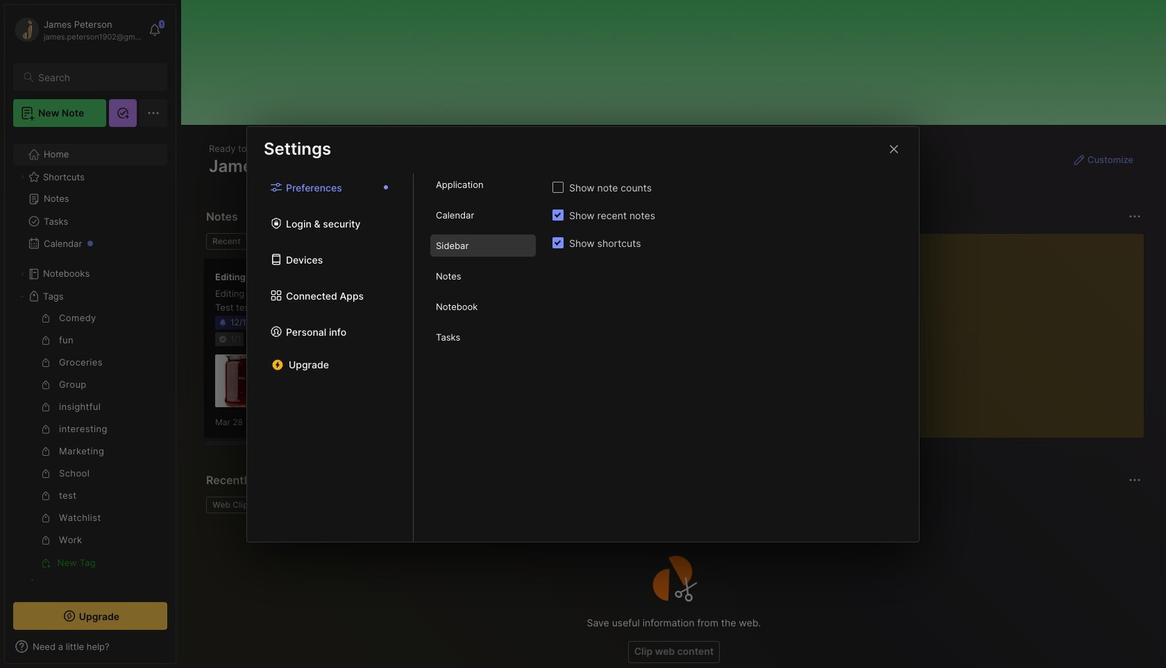 Task type: vqa. For each thing, say whether or not it's contained in the screenshot.
expand notebooks image
yes



Task type: describe. For each thing, give the bounding box(es) containing it.
none search field inside main element
[[38, 69, 155, 85]]

main element
[[0, 0, 181, 669]]

expand notebooks image
[[18, 270, 26, 278]]

close image
[[886, 141, 903, 157]]

2 tab list from the left
[[414, 174, 553, 542]]

Search text field
[[38, 71, 155, 84]]



Task type: locate. For each thing, give the bounding box(es) containing it.
None search field
[[38, 69, 155, 85]]

thumbnail image
[[215, 355, 268, 408]]

tree inside main element
[[5, 135, 176, 627]]

group
[[13, 308, 159, 574]]

tree
[[5, 135, 176, 627]]

tab
[[430, 174, 536, 196], [430, 204, 536, 226], [206, 233, 247, 250], [430, 235, 536, 257], [430, 265, 536, 287], [430, 296, 536, 318], [430, 326, 536, 349], [206, 497, 259, 514]]

Start writing… text field
[[854, 234, 1144, 427]]

tab list
[[247, 174, 414, 542], [414, 174, 553, 542]]

row group
[[203, 258, 1166, 447]]

group inside tree
[[13, 308, 159, 574]]

1 tab list from the left
[[247, 174, 414, 542]]

expand tags image
[[18, 292, 26, 301]]

None checkbox
[[553, 182, 564, 193], [553, 210, 564, 221], [553, 237, 564, 249], [553, 182, 564, 193], [553, 210, 564, 221], [553, 237, 564, 249]]



